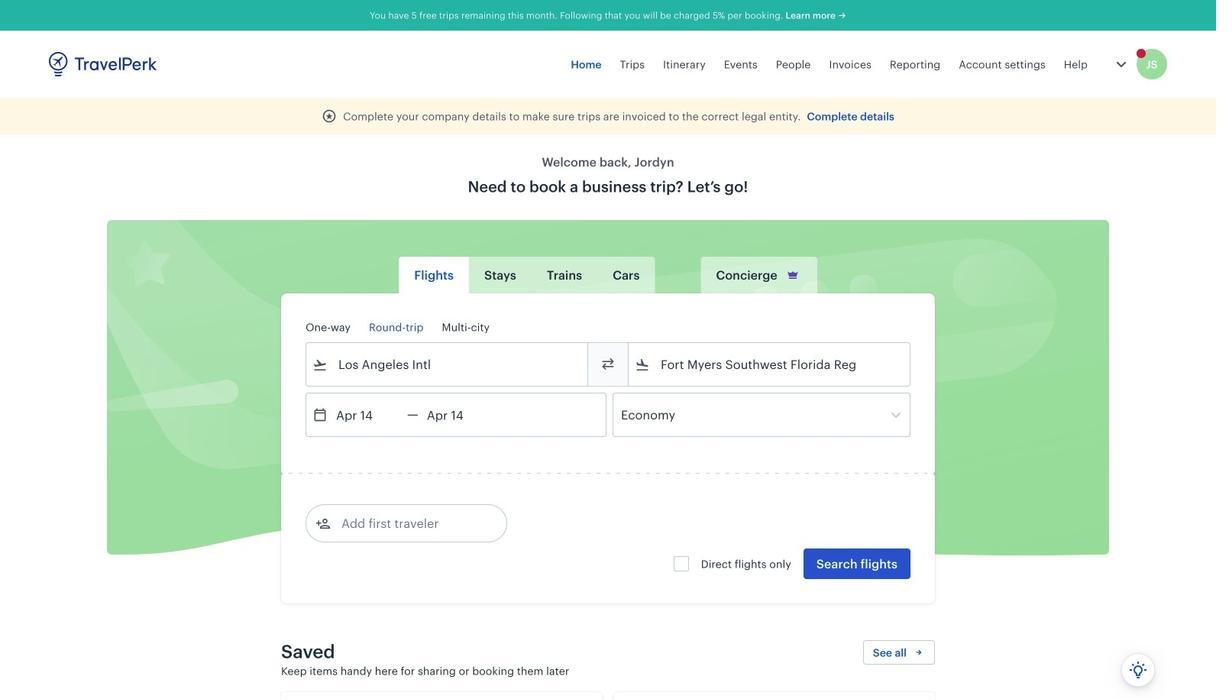 Task type: locate. For each thing, give the bounding box(es) containing it.
To search field
[[650, 352, 890, 377]]

Depart text field
[[328, 394, 407, 436]]

Add first traveler search field
[[331, 511, 490, 536]]



Task type: describe. For each thing, give the bounding box(es) containing it.
Return text field
[[419, 394, 498, 436]]

From search field
[[328, 352, 568, 377]]



Task type: vqa. For each thing, say whether or not it's contained in the screenshot.
'depart' text field
yes



